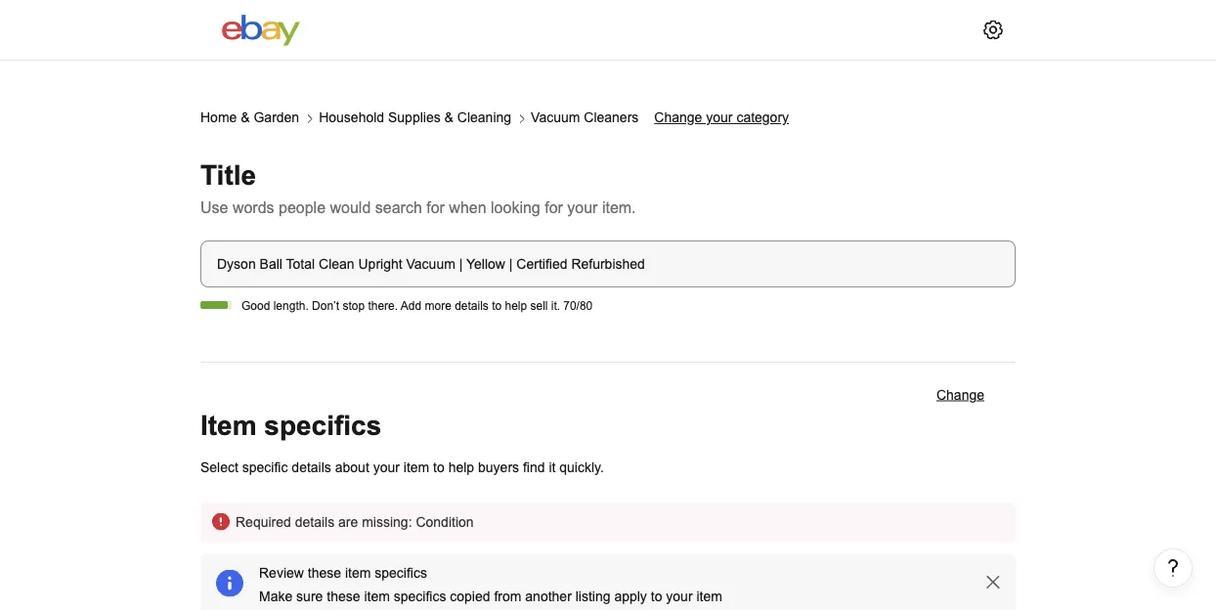 Task type: locate. For each thing, give the bounding box(es) containing it.
1 vertical spatial change
[[937, 387, 985, 402]]

your left item.
[[567, 199, 598, 217]]

your inside review these item specifics make sure these item specifics copied from another listing apply to your item
[[666, 589, 693, 604]]

stop
[[343, 299, 365, 312]]

specifics left copied
[[394, 589, 446, 604]]

your right about
[[373, 460, 400, 475]]

home
[[200, 110, 237, 125]]

your left category
[[706, 110, 733, 125]]

it.
[[551, 299, 561, 312]]

vacuum cleaners
[[531, 110, 639, 125]]

category
[[737, 110, 789, 125]]

2 horizontal spatial to
[[651, 589, 662, 604]]

item right sure
[[364, 589, 390, 604]]

specifics
[[264, 410, 382, 441], [375, 565, 427, 581], [394, 589, 446, 604]]

make
[[259, 589, 293, 604]]

to right apply
[[651, 589, 662, 604]]

2 vertical spatial details
[[295, 515, 335, 530]]

0 horizontal spatial for
[[427, 199, 445, 217]]

2 & from the left
[[445, 110, 454, 125]]

Title text field
[[200, 241, 1016, 288]]

specific
[[242, 460, 288, 475]]

1 vertical spatial specifics
[[375, 565, 427, 581]]

& right supplies
[[445, 110, 454, 125]]

words
[[233, 199, 274, 217]]

details left about
[[292, 460, 331, 475]]

to left sell
[[492, 299, 502, 312]]

your right apply
[[666, 589, 693, 604]]

for left when
[[427, 199, 445, 217]]

details right more at left
[[455, 299, 489, 312]]

help left buyers
[[449, 460, 474, 475]]

1 horizontal spatial &
[[445, 110, 454, 125]]

looking
[[491, 199, 541, 217]]

0 horizontal spatial to
[[433, 460, 445, 475]]

change
[[655, 110, 702, 125], [937, 387, 985, 402]]

household supplies & cleaning
[[319, 110, 512, 125]]

0 horizontal spatial help
[[449, 460, 474, 475]]

0 horizontal spatial &
[[241, 110, 250, 125]]

help
[[505, 299, 527, 312], [449, 460, 474, 475]]

these right sure
[[327, 589, 360, 604]]

to inside review these item specifics make sure these item specifics copied from another listing apply to your item
[[651, 589, 662, 604]]

it
[[549, 460, 556, 475]]

your inside title use words people would search for when looking for your item.
[[567, 199, 598, 217]]

search
[[375, 199, 422, 217]]

your
[[706, 110, 733, 125], [567, 199, 598, 217], [373, 460, 400, 475], [666, 589, 693, 604]]

to
[[492, 299, 502, 312], [433, 460, 445, 475], [651, 589, 662, 604]]

would
[[330, 199, 371, 217]]

your inside button
[[706, 110, 733, 125]]

another
[[525, 589, 572, 604]]

title use words people would search for when looking for your item.
[[200, 160, 636, 217]]

specifics down missing: on the left of page
[[375, 565, 427, 581]]

good length . don't stop there. add more details to help sell it. 70/80
[[242, 299, 593, 312]]

& right home at left top
[[241, 110, 250, 125]]

help left sell
[[505, 299, 527, 312]]

missing:
[[362, 515, 412, 530]]

change for change your category
[[655, 110, 702, 125]]

select specific details about your item to help buyers find it quickly.
[[200, 460, 604, 475]]

0 vertical spatial details
[[455, 299, 489, 312]]

change your category
[[655, 110, 789, 125]]

when
[[449, 199, 487, 217]]

0 horizontal spatial change
[[655, 110, 702, 125]]

1 vertical spatial to
[[433, 460, 445, 475]]

change inside button
[[655, 110, 702, 125]]

sure
[[296, 589, 323, 604]]

item up condition
[[404, 460, 430, 475]]

details left are
[[295, 515, 335, 530]]

these
[[308, 565, 341, 581], [327, 589, 360, 604]]

0 vertical spatial to
[[492, 299, 502, 312]]

1 horizontal spatial to
[[492, 299, 502, 312]]

people
[[279, 199, 326, 217]]

these up sure
[[308, 565, 341, 581]]

good
[[242, 299, 270, 312]]

&
[[241, 110, 250, 125], [445, 110, 454, 125]]

details
[[455, 299, 489, 312], [292, 460, 331, 475], [295, 515, 335, 530]]

2 vertical spatial to
[[651, 589, 662, 604]]

0 vertical spatial help
[[505, 299, 527, 312]]

cleaning
[[457, 110, 512, 125]]

for right looking
[[545, 199, 563, 217]]

0 vertical spatial change
[[655, 110, 702, 125]]

1 horizontal spatial for
[[545, 199, 563, 217]]

for
[[427, 199, 445, 217], [545, 199, 563, 217]]

1 horizontal spatial change
[[937, 387, 985, 402]]

copied
[[450, 589, 490, 604]]

1 for from the left
[[427, 199, 445, 217]]

item
[[404, 460, 430, 475], [345, 565, 371, 581], [364, 589, 390, 604], [697, 589, 723, 604]]

item right apply
[[697, 589, 723, 604]]

0 vertical spatial these
[[308, 565, 341, 581]]

specifics up about
[[264, 410, 382, 441]]

to up condition
[[433, 460, 445, 475]]



Task type: describe. For each thing, give the bounding box(es) containing it.
find
[[523, 460, 545, 475]]

item
[[200, 410, 257, 441]]

2 vertical spatial specifics
[[394, 589, 446, 604]]

required details are missing: condition
[[236, 515, 474, 530]]

vacuum
[[531, 110, 580, 125]]

help, opens dialogs image
[[1164, 558, 1183, 578]]

are
[[338, 515, 358, 530]]

household
[[319, 110, 384, 125]]

1 vertical spatial help
[[449, 460, 474, 475]]

buyers
[[478, 460, 519, 475]]

add
[[401, 299, 422, 312]]

condition
[[416, 515, 474, 530]]

item specifics
[[200, 410, 382, 441]]

change for change
[[937, 387, 985, 402]]

review
[[259, 565, 304, 581]]

.
[[305, 299, 309, 312]]

title
[[200, 160, 256, 191]]

use
[[200, 199, 228, 217]]

home & garden
[[200, 110, 299, 125]]

item down "required details are missing: condition"
[[345, 565, 371, 581]]

supplies
[[388, 110, 441, 125]]

sell
[[531, 299, 548, 312]]

1 horizontal spatial help
[[505, 299, 527, 312]]

about
[[335, 460, 369, 475]]

select
[[200, 460, 239, 475]]

1 vertical spatial details
[[292, 460, 331, 475]]

apply
[[614, 589, 647, 604]]

there.
[[368, 299, 398, 312]]

quickly.
[[560, 460, 604, 475]]

70/80
[[563, 299, 593, 312]]

from
[[494, 589, 522, 604]]

2 for from the left
[[545, 199, 563, 217]]

item.
[[602, 199, 636, 217]]

change button
[[937, 387, 985, 408]]

0 vertical spatial specifics
[[264, 410, 382, 441]]

1 & from the left
[[241, 110, 250, 125]]

garden
[[254, 110, 299, 125]]

length
[[274, 299, 305, 312]]

1 vertical spatial these
[[327, 589, 360, 604]]

don't
[[312, 299, 339, 312]]

change your category button
[[639, 110, 805, 126]]

listing
[[576, 589, 611, 604]]

more
[[425, 299, 452, 312]]

review these item specifics make sure these item specifics copied from another listing apply to your item
[[259, 565, 723, 604]]

cleaners
[[584, 110, 639, 125]]

required
[[236, 515, 291, 530]]



Task type: vqa. For each thing, say whether or not it's contained in the screenshot.
direct related to Acer,
no



